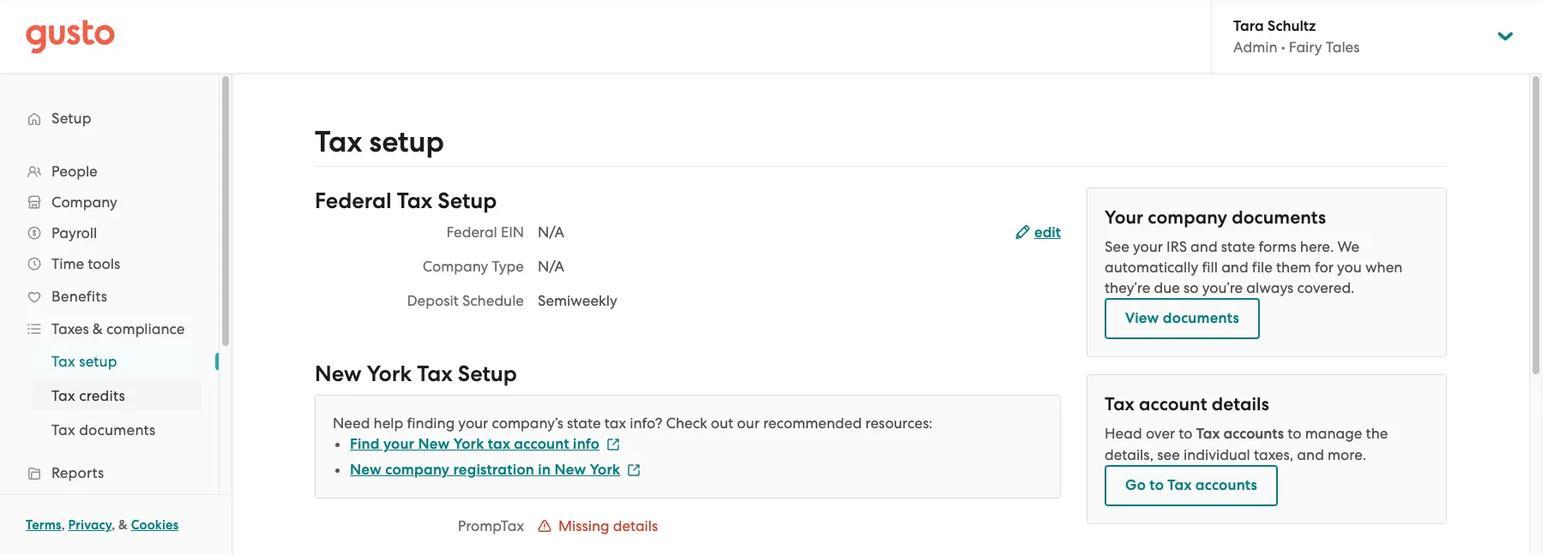 Task type: locate. For each thing, give the bounding box(es) containing it.
tools
[[88, 256, 120, 273]]

0 vertical spatial &
[[92, 321, 103, 338]]

tax setup up tax credits at the bottom of page
[[51, 353, 117, 371]]

accounts down individual
[[1196, 477, 1258, 495]]

2 vertical spatial setup
[[458, 361, 517, 388]]

company down people
[[51, 194, 117, 211]]

alert
[[315, 395, 1061, 499]]

missing details
[[558, 518, 658, 535]]

people
[[51, 163, 98, 180]]

1 n/a from the top
[[538, 224, 565, 241]]

0 vertical spatial tax
[[605, 415, 626, 432]]

setup up people
[[51, 110, 92, 127]]

manage
[[1305, 426, 1363, 443]]

2 vertical spatial and
[[1297, 447, 1325, 464]]

individual
[[1184, 447, 1251, 464]]

0 horizontal spatial federal
[[315, 188, 392, 214]]

1 horizontal spatial and
[[1222, 259, 1249, 276]]

list for alert containing find your new york tax account info
[[333, 434, 1043, 481]]

payroll button
[[17, 218, 202, 249]]

0 vertical spatial setup
[[369, 124, 444, 160]]

company
[[51, 194, 117, 211], [423, 258, 488, 275]]

we
[[1338, 238, 1360, 256]]

1 vertical spatial state
[[567, 415, 601, 432]]

2 n/a from the top
[[538, 258, 565, 275]]

1 horizontal spatial &
[[118, 518, 128, 534]]

tax setup link
[[31, 347, 202, 377]]

n/a
[[538, 224, 565, 241], [538, 258, 565, 275]]

•
[[1281, 39, 1286, 56]]

alert containing find your new york tax account info
[[315, 395, 1061, 499]]

, left privacy
[[61, 518, 65, 534]]

promptax
[[458, 518, 524, 535]]

list containing people
[[0, 156, 219, 556]]

and
[[1191, 238, 1218, 256], [1222, 259, 1249, 276], [1297, 447, 1325, 464]]

company down finding
[[385, 462, 450, 480]]

time tools
[[51, 256, 120, 273]]

go
[[1126, 477, 1146, 495]]

state inside see your irs and state forms here. we automatically fill and file them for you when they're due so you're always covered.
[[1221, 238, 1255, 256]]

1 horizontal spatial federal
[[446, 224, 497, 241]]

due
[[1154, 280, 1180, 297]]

& left cookies button
[[118, 518, 128, 534]]

company up deposit schedule
[[423, 258, 488, 275]]

company
[[1148, 207, 1228, 229], [385, 462, 450, 480]]

company for your
[[1148, 207, 1228, 229]]

module__icon___go7vc image
[[538, 520, 552, 534]]

, left cookies button
[[112, 518, 115, 534]]

documents down tax credits link
[[79, 422, 156, 439]]

2 vertical spatial your
[[383, 436, 415, 454]]

documents for tax documents
[[79, 422, 156, 439]]

taxes,
[[1254, 447, 1294, 464]]

1 vertical spatial account
[[514, 436, 569, 454]]

0 vertical spatial setup
[[51, 110, 92, 127]]

1 vertical spatial setup
[[438, 188, 497, 214]]

0 horizontal spatial tax
[[488, 436, 511, 454]]

tara
[[1234, 17, 1264, 35]]

0 horizontal spatial setup
[[79, 353, 117, 371]]

2 horizontal spatial and
[[1297, 447, 1325, 464]]

0 vertical spatial and
[[1191, 238, 1218, 256]]

n/a right the type
[[538, 258, 565, 275]]

2 vertical spatial york
[[590, 462, 621, 480]]

find your new york tax account info link
[[350, 436, 620, 454]]

1 vertical spatial tax
[[488, 436, 511, 454]]

0 vertical spatial account
[[1139, 394, 1208, 416]]

account down company's
[[514, 436, 569, 454]]

go to tax accounts
[[1126, 477, 1258, 495]]

setup up federal tax setup
[[369, 124, 444, 160]]

1 vertical spatial company
[[385, 462, 450, 480]]

0 vertical spatial documents
[[1232, 207, 1327, 229]]

setup
[[51, 110, 92, 127], [438, 188, 497, 214], [458, 361, 517, 388]]

details up to manage the details, see individual taxes, and more.
[[1212, 394, 1270, 416]]

need help finding your company's state tax info? check out our recommended resources:
[[333, 415, 933, 432]]

york
[[367, 361, 412, 388], [454, 436, 484, 454], [590, 462, 621, 480]]

your
[[1133, 238, 1163, 256], [458, 415, 488, 432], [383, 436, 415, 454]]

documents up forms
[[1232, 207, 1327, 229]]

setup up federal ein
[[438, 188, 497, 214]]

new right in
[[555, 462, 586, 480]]

your up automatically
[[1133, 238, 1163, 256]]

0 horizontal spatial account
[[514, 436, 569, 454]]

1 , from the left
[[61, 518, 65, 534]]

terms
[[26, 518, 61, 534]]

0 vertical spatial accounts
[[1224, 426, 1284, 444]]

york up help
[[367, 361, 412, 388]]

1 horizontal spatial setup
[[369, 124, 444, 160]]

1 vertical spatial &
[[118, 518, 128, 534]]

tax up new company registration in new york link
[[488, 436, 511, 454]]

0 vertical spatial company
[[51, 194, 117, 211]]

2 vertical spatial documents
[[79, 422, 156, 439]]

type
[[492, 258, 524, 275]]

when
[[1366, 259, 1403, 276]]

setup down taxes & compliance dropdown button
[[79, 353, 117, 371]]

2 horizontal spatial to
[[1288, 426, 1302, 443]]

schedule
[[462, 293, 524, 310]]

0 horizontal spatial &
[[92, 321, 103, 338]]

0 vertical spatial york
[[367, 361, 412, 388]]

1 horizontal spatial your
[[458, 415, 488, 432]]

0 vertical spatial federal
[[315, 188, 392, 214]]

1 horizontal spatial state
[[1221, 238, 1255, 256]]

n/a for company type
[[538, 258, 565, 275]]

head over to tax accounts
[[1105, 426, 1284, 444]]

setup
[[369, 124, 444, 160], [79, 353, 117, 371]]

0 horizontal spatial your
[[383, 436, 415, 454]]

your down help
[[383, 436, 415, 454]]

0 vertical spatial your
[[1133, 238, 1163, 256]]

1 vertical spatial accounts
[[1196, 477, 1258, 495]]

list
[[0, 156, 219, 556], [0, 345, 219, 448], [333, 434, 1043, 481]]

new up need
[[315, 361, 362, 388]]

0 vertical spatial state
[[1221, 238, 1255, 256]]

0 horizontal spatial state
[[567, 415, 601, 432]]

tax account details
[[1105, 394, 1270, 416]]

1 horizontal spatial ,
[[112, 518, 115, 534]]

to inside "button"
[[1150, 477, 1164, 495]]

1 horizontal spatial details
[[1212, 394, 1270, 416]]

list containing tax setup
[[0, 345, 219, 448]]

1 horizontal spatial tax setup
[[315, 124, 444, 160]]

for
[[1315, 259, 1334, 276]]

0 vertical spatial company
[[1148, 207, 1228, 229]]

list containing find your new york tax account info
[[333, 434, 1043, 481]]

tara schultz admin • fairy tales
[[1234, 17, 1360, 56]]

you
[[1338, 259, 1362, 276]]

tax left info?
[[605, 415, 626, 432]]

to right over
[[1179, 426, 1193, 443]]

1 vertical spatial setup
[[79, 353, 117, 371]]

documents inside the gusto navigation 'element'
[[79, 422, 156, 439]]

0 horizontal spatial york
[[367, 361, 412, 388]]

file
[[1252, 259, 1273, 276]]

state up the info
[[567, 415, 601, 432]]

tales
[[1326, 39, 1360, 56]]

&
[[92, 321, 103, 338], [118, 518, 128, 534]]

compliance
[[106, 321, 185, 338]]

2 , from the left
[[112, 518, 115, 534]]

to up "taxes,"
[[1288, 426, 1302, 443]]

1 vertical spatial tax setup
[[51, 353, 117, 371]]

1 vertical spatial company
[[423, 258, 488, 275]]

tax setup
[[315, 124, 444, 160], [51, 353, 117, 371]]

1 vertical spatial federal
[[446, 224, 497, 241]]

federal
[[315, 188, 392, 214], [446, 224, 497, 241]]

and up fill
[[1191, 238, 1218, 256]]

1 horizontal spatial company
[[423, 258, 488, 275]]

deposit
[[407, 293, 459, 310]]

documents down so
[[1163, 310, 1240, 328]]

deposit schedule
[[407, 293, 524, 310]]

and down manage in the right of the page
[[1297, 447, 1325, 464]]

& right the taxes at the bottom left of the page
[[92, 321, 103, 338]]

0 horizontal spatial details
[[613, 518, 658, 535]]

need
[[333, 415, 370, 432]]

taxes & compliance
[[51, 321, 185, 338]]

to right go
[[1150, 477, 1164, 495]]

0 horizontal spatial ,
[[61, 518, 65, 534]]

see
[[1105, 238, 1130, 256]]

list for the gusto navigation 'element'
[[0, 156, 219, 556]]

1 vertical spatial york
[[454, 436, 484, 454]]

gusto navigation element
[[0, 74, 219, 556]]

your up the find your new york tax account info
[[458, 415, 488, 432]]

new company registration in new york
[[350, 462, 621, 480]]

cookies button
[[131, 516, 179, 536]]

your
[[1105, 207, 1144, 229]]

your inside see your irs and state forms here. we automatically fill and file them for you when they're due so you're always covered.
[[1133, 238, 1163, 256]]

0 vertical spatial n/a
[[538, 224, 565, 241]]

1 horizontal spatial account
[[1139, 394, 1208, 416]]

to inside to manage the details, see individual taxes, and more.
[[1288, 426, 1302, 443]]

fill
[[1202, 259, 1218, 276]]

they're
[[1105, 280, 1151, 297]]

out
[[711, 415, 734, 432]]

1 vertical spatial documents
[[1163, 310, 1240, 328]]

0 horizontal spatial to
[[1150, 477, 1164, 495]]

company's
[[492, 415, 564, 432]]

terms , privacy , & cookies
[[26, 518, 179, 534]]

york up new company registration in new york
[[454, 436, 484, 454]]

setup inside the gusto navigation 'element'
[[79, 353, 117, 371]]

to
[[1179, 426, 1193, 443], [1288, 426, 1302, 443], [1150, 477, 1164, 495]]

york down the info
[[590, 462, 621, 480]]

view documents link
[[1105, 299, 1260, 340]]

1 vertical spatial and
[[1222, 259, 1249, 276]]

1 horizontal spatial company
[[1148, 207, 1228, 229]]

1 vertical spatial details
[[613, 518, 658, 535]]

federal ein
[[446, 224, 524, 241]]

tax credits link
[[31, 381, 202, 412]]

and up you're
[[1222, 259, 1249, 276]]

federal for setup
[[315, 188, 392, 214]]

0 horizontal spatial company
[[385, 462, 450, 480]]

,
[[61, 518, 65, 534], [112, 518, 115, 534]]

details right missing
[[613, 518, 658, 535]]

n/a right ein
[[538, 224, 565, 241]]

and inside to manage the details, see individual taxes, and more.
[[1297, 447, 1325, 464]]

new york tax setup
[[315, 361, 517, 388]]

tax setup up federal tax setup
[[315, 124, 444, 160]]

state
[[1221, 238, 1255, 256], [567, 415, 601, 432]]

1 vertical spatial n/a
[[538, 258, 565, 275]]

home image
[[26, 19, 115, 54]]

0 horizontal spatial company
[[51, 194, 117, 211]]

documents for view documents
[[1163, 310, 1240, 328]]

setup up company's
[[458, 361, 517, 388]]

2 horizontal spatial your
[[1133, 238, 1163, 256]]

company inside the company dropdown button
[[51, 194, 117, 211]]

list inside alert
[[333, 434, 1043, 481]]

accounts inside "button"
[[1196, 477, 1258, 495]]

company up 'irs'
[[1148, 207, 1228, 229]]

details,
[[1105, 447, 1154, 464]]

state up file
[[1221, 238, 1255, 256]]

in
[[538, 462, 551, 480]]

1 horizontal spatial to
[[1179, 426, 1193, 443]]

1 vertical spatial your
[[458, 415, 488, 432]]

& inside dropdown button
[[92, 321, 103, 338]]

here.
[[1300, 238, 1334, 256]]

accounts up "taxes,"
[[1224, 426, 1284, 444]]

account up over
[[1139, 394, 1208, 416]]

0 horizontal spatial tax setup
[[51, 353, 117, 371]]



Task type: vqa. For each thing, say whether or not it's contained in the screenshot.
leftmost the "&"
yes



Task type: describe. For each thing, give the bounding box(es) containing it.
1 horizontal spatial tax
[[605, 415, 626, 432]]

setup inside the gusto navigation 'element'
[[51, 110, 92, 127]]

0 vertical spatial details
[[1212, 394, 1270, 416]]

missing
[[558, 518, 610, 535]]

privacy link
[[68, 518, 112, 534]]

credits
[[79, 388, 125, 405]]

0 vertical spatial tax setup
[[315, 124, 444, 160]]

see your irs and state forms here. we automatically fill and file them for you when they're due so you're always covered.
[[1105, 238, 1403, 297]]

taxes & compliance button
[[17, 314, 202, 345]]

the
[[1366, 426, 1388, 443]]

people button
[[17, 156, 202, 187]]

edit button
[[1016, 223, 1061, 244]]

tax documents link
[[31, 415, 202, 446]]

info?
[[630, 415, 663, 432]]

recommended
[[763, 415, 862, 432]]

semiweekly
[[538, 293, 617, 310]]

go to tax accounts button
[[1105, 466, 1278, 507]]

your for new
[[383, 436, 415, 454]]

our
[[737, 415, 760, 432]]

payroll
[[51, 225, 97, 242]]

irs
[[1167, 238, 1187, 256]]

tax documents
[[51, 422, 156, 439]]

over
[[1146, 426, 1175, 443]]

company for company type
[[423, 258, 488, 275]]

covered.
[[1298, 280, 1355, 297]]

setup link
[[17, 103, 202, 134]]

finding
[[407, 415, 455, 432]]

0 horizontal spatial and
[[1191, 238, 1218, 256]]

you're
[[1203, 280, 1243, 297]]

admin
[[1234, 39, 1278, 56]]

always
[[1247, 280, 1294, 297]]

check
[[666, 415, 707, 432]]

forms
[[1259, 238, 1297, 256]]

view
[[1126, 310, 1159, 328]]

company button
[[17, 187, 202, 218]]

schultz
[[1268, 17, 1316, 35]]

more.
[[1328, 447, 1367, 464]]

your for irs
[[1133, 238, 1163, 256]]

time tools button
[[17, 249, 202, 280]]

registration
[[453, 462, 535, 480]]

reports
[[51, 465, 104, 482]]

your company documents
[[1105, 207, 1327, 229]]

see
[[1157, 447, 1180, 464]]

reports link
[[17, 458, 202, 489]]

1 horizontal spatial york
[[454, 436, 484, 454]]

help
[[374, 415, 403, 432]]

view documents
[[1126, 310, 1240, 328]]

n/a for federal ein
[[538, 224, 565, 241]]

new down find
[[350, 462, 382, 480]]

ein
[[501, 224, 524, 241]]

benefits link
[[17, 281, 202, 312]]

head
[[1105, 426, 1142, 443]]

new company registration in new york link
[[350, 462, 641, 480]]

2 horizontal spatial york
[[590, 462, 621, 480]]

terms link
[[26, 518, 61, 534]]

benefits
[[51, 288, 107, 305]]

edit
[[1035, 224, 1061, 242]]

to inside head over to tax accounts
[[1179, 426, 1193, 443]]

find
[[350, 436, 380, 454]]

time
[[51, 256, 84, 273]]

tax credits
[[51, 388, 125, 405]]

tax setup inside tax setup link
[[51, 353, 117, 371]]

find your new york tax account info
[[350, 436, 600, 454]]

info
[[573, 436, 600, 454]]

new down finding
[[418, 436, 450, 454]]

company for company
[[51, 194, 117, 211]]

resources:
[[866, 415, 933, 432]]

taxes
[[51, 321, 89, 338]]

company type
[[423, 258, 524, 275]]

tax inside "button"
[[1168, 477, 1192, 495]]

so
[[1184, 280, 1199, 297]]

federal for tax
[[446, 224, 497, 241]]

automatically
[[1105, 259, 1199, 276]]

them
[[1277, 259, 1312, 276]]

cookies
[[131, 518, 179, 534]]

federal tax setup
[[315, 188, 497, 214]]

company for new
[[385, 462, 450, 480]]



